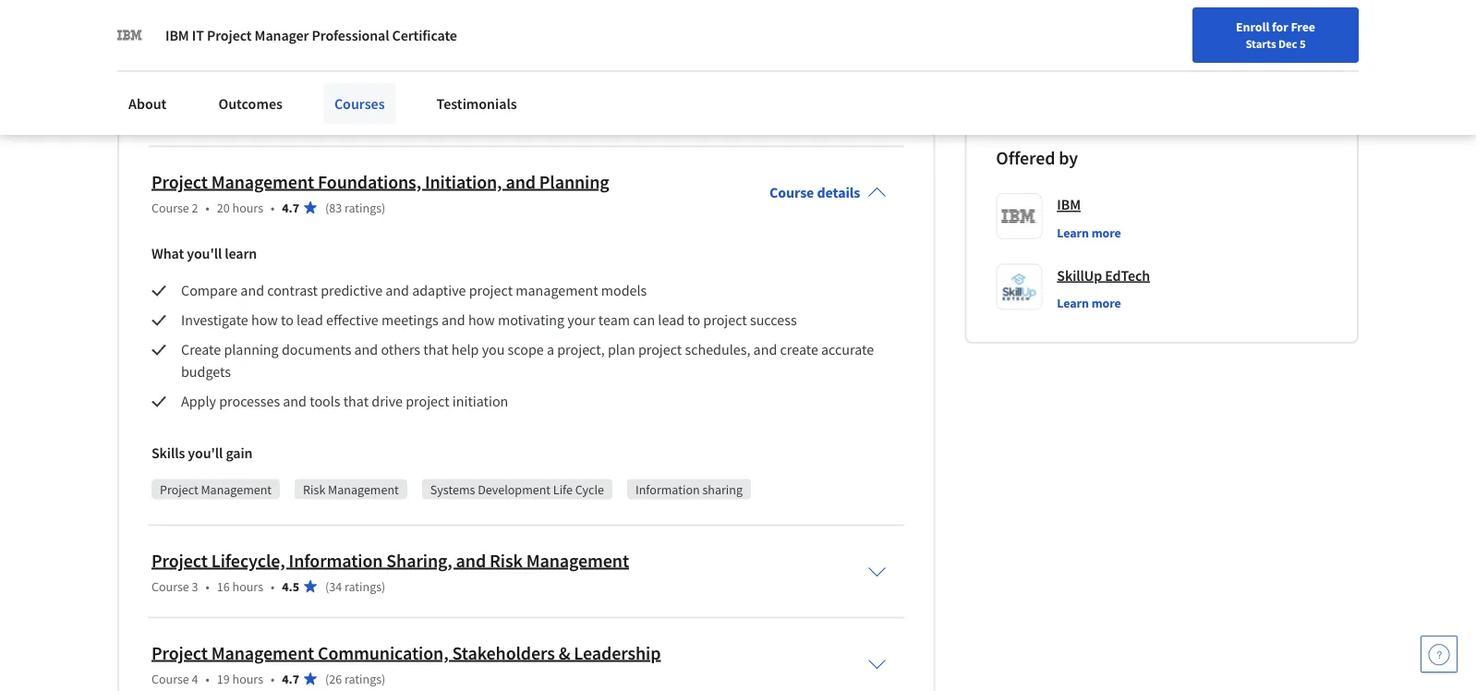 Task type: vqa. For each thing, say whether or not it's contained in the screenshot.
of
no



Task type: locate. For each thing, give the bounding box(es) containing it.
2 gain from the top
[[226, 445, 253, 463]]

to
[[750, 0, 763, 10], [281, 311, 294, 330], [688, 311, 701, 330]]

management
[[201, 103, 272, 119], [581, 103, 652, 119], [211, 170, 314, 194], [201, 481, 272, 498], [328, 481, 399, 498], [526, 549, 629, 573], [211, 642, 314, 665]]

information
[[636, 481, 700, 498], [289, 549, 383, 573]]

1 vertical spatial learn more
[[1058, 295, 1122, 312]]

4.7 left "26"
[[282, 671, 299, 688]]

3 ) from the top
[[382, 671, 386, 688]]

and left planning
[[506, 170, 536, 194]]

course for project lifecycle, information sharing, and risk management
[[152, 579, 189, 595]]

•
[[206, 200, 210, 216], [271, 200, 275, 216], [206, 579, 210, 595], [271, 579, 275, 595], [206, 671, 210, 688], [271, 671, 275, 688]]

learn more down 'skillup'
[[1058, 295, 1122, 312]]

83
[[329, 200, 342, 216]]

4.7 for communication,
[[282, 671, 299, 688]]

hours right 16
[[232, 579, 263, 595]]

0 vertical spatial more
[[1092, 225, 1122, 241]]

leadership up initiation, at left top
[[422, 103, 481, 119]]

hours right 20
[[232, 200, 263, 216]]

learn more down the ibm link
[[1058, 225, 1122, 241]]

1 hours from the top
[[232, 200, 263, 216]]

and
[[241, 0, 264, 10], [486, 0, 510, 10], [506, 170, 536, 194], [241, 282, 264, 300], [386, 282, 409, 300], [442, 311, 466, 330], [354, 341, 378, 359], [754, 341, 778, 359], [283, 393, 307, 411], [456, 549, 486, 573]]

( down foundations,
[[325, 200, 329, 216]]

learn more
[[1058, 225, 1122, 241], [1058, 295, 1122, 312]]

)
[[382, 200, 386, 216], [382, 579, 386, 595], [382, 671, 386, 688]]

1 vertical spatial you'll
[[187, 245, 222, 263]]

project
[[765, 0, 809, 10], [469, 282, 513, 300], [704, 311, 748, 330], [639, 341, 682, 359], [406, 393, 450, 411]]

skillup edtech
[[1058, 267, 1151, 285]]

None search field
[[263, 12, 707, 49]]

2 hours from the top
[[232, 579, 263, 595]]

1 more from the top
[[1092, 225, 1122, 241]]

testimonials link
[[426, 83, 528, 124]]

compare for compare and contrast different industries, paths, and possible career progressions available to project management professionals
[[181, 0, 238, 10]]

2 compare from the top
[[181, 282, 238, 300]]

1 learn more button from the top
[[1058, 224, 1122, 242]]

1 contrast from the top
[[267, 0, 318, 10]]

course 4 • 19 hours •
[[152, 671, 275, 688]]

compare inside compare and contrast different industries, paths, and possible career progressions available to project management professionals
[[181, 0, 238, 10]]

project inside create planning documents and others that help you scope a project, plan project schedules, and create accurate budgets
[[639, 341, 682, 359]]

• right 2
[[206, 200, 210, 216]]

1 learn more from the top
[[1058, 225, 1122, 241]]

0 vertical spatial 4.7
[[282, 200, 299, 216]]

2 more from the top
[[1092, 295, 1122, 312]]

0 vertical spatial hours
[[232, 200, 263, 216]]

1 horizontal spatial ibm
[[1058, 196, 1081, 214]]

and down success
[[754, 341, 778, 359]]

gain for risk management
[[226, 445, 253, 463]]

0 vertical spatial skills
[[152, 66, 185, 84]]

2 vertical spatial hours
[[232, 671, 263, 688]]

progressions
[[609, 0, 688, 10]]

ibm for ibm
[[1058, 196, 1081, 214]]

0 horizontal spatial that
[[344, 393, 369, 411]]

leadership right &
[[574, 642, 661, 665]]

• left the 4.5
[[271, 579, 275, 595]]

learn more button for ibm
[[1058, 224, 1122, 242]]

you'll down apply
[[188, 445, 223, 463]]

( for foundations,
[[325, 200, 329, 216]]

skills up the about
[[152, 66, 185, 84]]

project right available
[[765, 0, 809, 10]]

sharing,
[[387, 549, 453, 573]]

stakeholder management
[[513, 103, 652, 119]]

you'll for communication
[[188, 66, 223, 84]]

to right available
[[750, 0, 763, 10]]

1 vertical spatial more
[[1092, 295, 1122, 312]]

course left 2
[[152, 200, 189, 216]]

2 horizontal spatial to
[[750, 0, 763, 10]]

( right the 4.5
[[325, 579, 329, 595]]

risk down development
[[490, 549, 523, 573]]

1 4.7 from the top
[[282, 200, 299, 216]]

systems
[[431, 481, 475, 498]]

to up documents
[[281, 311, 294, 330]]

1 horizontal spatial how
[[469, 311, 495, 330]]

learn for ibm
[[1058, 225, 1090, 241]]

0 vertical spatial risk
[[303, 481, 326, 498]]

course for project management communication, stakeholders & leadership
[[152, 671, 189, 688]]

how up planning in the left of the page
[[251, 311, 278, 330]]

ratings down foundations,
[[345, 200, 382, 216]]

2 ) from the top
[[382, 579, 386, 595]]

contrast left predictive
[[267, 282, 318, 300]]

0 vertical spatial you'll
[[188, 66, 223, 84]]

1 vertical spatial hours
[[232, 579, 263, 595]]

1 vertical spatial gain
[[226, 445, 253, 463]]

0 vertical spatial ibm
[[165, 26, 189, 44]]

1 horizontal spatial management
[[812, 0, 895, 10]]

project up 4
[[152, 642, 208, 665]]

and up professionals
[[241, 0, 264, 10]]

and left tools
[[283, 393, 307, 411]]

0 vertical spatial compare
[[181, 0, 238, 10]]

compare up professionals
[[181, 0, 238, 10]]

what
[[152, 245, 184, 263]]

project management up lifecycle,
[[160, 481, 272, 498]]

create
[[181, 341, 221, 359]]

1 vertical spatial skills you'll gain
[[152, 445, 253, 463]]

project up schedules,
[[704, 311, 748, 330]]

ibm for ibm it project manager professional certificate
[[165, 26, 189, 44]]

drive
[[372, 393, 403, 411]]

accurate
[[822, 341, 875, 359]]

2 how from the left
[[469, 311, 495, 330]]

0 vertical spatial ratings
[[345, 200, 382, 216]]

communication,
[[318, 642, 449, 665]]

can
[[633, 311, 655, 330]]

leadership
[[422, 103, 481, 119], [574, 642, 661, 665]]

skills you'll gain down the it
[[152, 66, 253, 84]]

management up 20
[[211, 170, 314, 194]]

you'll left learn
[[187, 245, 222, 263]]

0 horizontal spatial lead
[[297, 311, 323, 330]]

0 vertical spatial (
[[325, 200, 329, 216]]

adaptive
[[412, 282, 466, 300]]

0 vertical spatial )
[[382, 200, 386, 216]]

0 vertical spatial project management
[[160, 103, 272, 119]]

budgets
[[181, 363, 231, 382]]

information left sharing
[[636, 481, 700, 498]]

1 horizontal spatial lead
[[658, 311, 685, 330]]

that
[[424, 341, 449, 359], [344, 393, 369, 411]]

1 vertical spatial learn
[[1058, 295, 1090, 312]]

) down project management foundations, initiation, and planning link
[[382, 200, 386, 216]]

compare for compare and contrast predictive and adaptive project management models
[[181, 282, 238, 300]]

more up skillup edtech link
[[1092, 225, 1122, 241]]

4.7 for foundations,
[[282, 200, 299, 216]]

you'll
[[188, 66, 223, 84], [187, 245, 222, 263], [188, 445, 223, 463]]

2 vertical spatial (
[[325, 671, 329, 688]]

starts
[[1246, 36, 1277, 51]]

project management communication, stakeholders & leadership link
[[152, 642, 661, 665]]

course left the 3 at the left bottom of page
[[152, 579, 189, 595]]

course details button
[[755, 158, 901, 228]]

ratings for information
[[345, 579, 382, 595]]

16
[[217, 579, 230, 595]]

( down the communication,
[[325, 671, 329, 688]]

how up you
[[469, 311, 495, 330]]

4.7 left the 83
[[282, 200, 299, 216]]

(
[[325, 200, 329, 216], [325, 579, 329, 595], [325, 671, 329, 688]]

1 horizontal spatial that
[[424, 341, 449, 359]]

to up schedules,
[[688, 311, 701, 330]]

gain down processes
[[226, 445, 253, 463]]

that right tools
[[344, 393, 369, 411]]

0 vertical spatial contrast
[[267, 0, 318, 10]]

learn more button down the ibm link
[[1058, 224, 1122, 242]]

1 vertical spatial )
[[382, 579, 386, 595]]

1 horizontal spatial to
[[688, 311, 701, 330]]

learn down 'skillup'
[[1058, 295, 1090, 312]]

1 project management from the top
[[160, 103, 272, 119]]

2 vertical spatial you'll
[[188, 445, 223, 463]]

compare
[[181, 0, 238, 10], [181, 282, 238, 300]]

course for project management foundations, initiation, and planning
[[152, 200, 189, 216]]

lead up documents
[[297, 311, 323, 330]]

0 horizontal spatial to
[[281, 311, 294, 330]]

risk
[[303, 481, 326, 498], [490, 549, 523, 573]]

2 vertical spatial ratings
[[345, 671, 382, 688]]

1 compare from the top
[[181, 0, 238, 10]]

ibm link
[[1058, 194, 1081, 216]]

ibm down "by"
[[1058, 196, 1081, 214]]

1 vertical spatial learn more button
[[1058, 294, 1122, 313]]

1 vertical spatial information
[[289, 549, 383, 573]]

how
[[251, 311, 278, 330], [469, 311, 495, 330]]

show notifications image
[[1227, 23, 1250, 45]]

1 vertical spatial management
[[516, 282, 599, 300]]

3 ( from the top
[[325, 671, 329, 688]]

2 project management from the top
[[160, 481, 272, 498]]

you'll down the it
[[188, 66, 223, 84]]

ratings right 34
[[345, 579, 382, 595]]

learn down the ibm link
[[1058, 225, 1090, 241]]

that left 'help' at the left of page
[[424, 341, 449, 359]]

contrast up manager
[[267, 0, 318, 10]]

1 horizontal spatial information
[[636, 481, 700, 498]]

skills you'll gain
[[152, 66, 253, 84], [152, 445, 253, 463]]

project management down the it
[[160, 103, 272, 119]]

0 vertical spatial management
[[812, 0, 895, 10]]

plan
[[608, 341, 636, 359]]

skills down apply
[[152, 445, 185, 463]]

0 horizontal spatial ibm
[[165, 26, 189, 44]]

0 vertical spatial information
[[636, 481, 700, 498]]

project up the 3 at the left bottom of page
[[152, 549, 208, 573]]

project down can
[[639, 341, 682, 359]]

ibm
[[165, 26, 189, 44], [1058, 196, 1081, 214]]

) down project lifecycle, information sharing, and risk management
[[382, 579, 386, 595]]

0 vertical spatial learn more button
[[1058, 224, 1122, 242]]

1 vertical spatial ratings
[[345, 579, 382, 595]]

( 83 ratings )
[[325, 200, 386, 216]]

and down learn
[[241, 282, 264, 300]]

2 learn more button from the top
[[1058, 294, 1122, 313]]

2 learn from the top
[[1058, 295, 1090, 312]]

2 skills you'll gain from the top
[[152, 445, 253, 463]]

about link
[[117, 83, 178, 124]]

learn more for skillup edtech
[[1058, 295, 1122, 312]]

2 ratings from the top
[[345, 579, 382, 595]]

1 vertical spatial ibm
[[1058, 196, 1081, 214]]

1 ratings from the top
[[345, 200, 382, 216]]

0 vertical spatial learn
[[1058, 225, 1090, 241]]

1 ) from the top
[[382, 200, 386, 216]]

34
[[329, 579, 342, 595]]

for
[[1273, 18, 1289, 35]]

0 horizontal spatial how
[[251, 311, 278, 330]]

0 vertical spatial skills you'll gain
[[152, 66, 253, 84]]

foundations,
[[318, 170, 422, 194]]

1 horizontal spatial leadership
[[574, 642, 661, 665]]

course left 4
[[152, 671, 189, 688]]

1 ( from the top
[[325, 200, 329, 216]]

2 lead from the left
[[658, 311, 685, 330]]

1 vertical spatial 4.7
[[282, 671, 299, 688]]

1 vertical spatial compare
[[181, 282, 238, 300]]

ratings
[[345, 200, 382, 216], [345, 579, 382, 595], [345, 671, 382, 688]]

more for ibm
[[1092, 225, 1122, 241]]

( 26 ratings )
[[325, 671, 386, 688]]

learn
[[1058, 225, 1090, 241], [1058, 295, 1090, 312]]

26
[[329, 671, 342, 688]]

project lifecycle, information sharing, and risk management
[[152, 549, 629, 573]]

0 vertical spatial that
[[424, 341, 449, 359]]

1 vertical spatial project management
[[160, 481, 272, 498]]

0 horizontal spatial risk
[[303, 481, 326, 498]]

1 skills from the top
[[152, 66, 185, 84]]

that inside create planning documents and others that help you scope a project, plan project schedules, and create accurate budgets
[[424, 341, 449, 359]]

contrast
[[267, 0, 318, 10], [267, 282, 318, 300]]

contrast inside compare and contrast different industries, paths, and possible career progressions available to project management professionals
[[267, 0, 318, 10]]

you'll for risk management
[[188, 445, 223, 463]]

) down the communication,
[[382, 671, 386, 688]]

• right the 3 at the left bottom of page
[[206, 579, 210, 595]]

risk down tools
[[303, 481, 326, 498]]

meetings
[[382, 311, 439, 330]]

ibm left the it
[[165, 26, 189, 44]]

compare up investigate
[[181, 282, 238, 300]]

information sharing
[[636, 481, 743, 498]]

0 vertical spatial learn more
[[1058, 225, 1122, 241]]

more
[[1092, 225, 1122, 241], [1092, 295, 1122, 312]]

) for communication,
[[382, 671, 386, 688]]

lead right can
[[658, 311, 685, 330]]

3 hours from the top
[[232, 671, 263, 688]]

2 ( from the top
[[325, 579, 329, 595]]

3 ratings from the top
[[345, 671, 382, 688]]

about
[[128, 94, 167, 113]]

edtech
[[1106, 267, 1151, 285]]

development
[[478, 481, 551, 498]]

2 vertical spatial )
[[382, 671, 386, 688]]

1 gain from the top
[[226, 66, 253, 84]]

2 4.7 from the top
[[282, 671, 299, 688]]

stakeholders
[[452, 642, 555, 665]]

ibm image
[[117, 22, 143, 48]]

management down the it
[[201, 103, 272, 119]]

different
[[321, 0, 374, 10]]

initiation,
[[425, 170, 502, 194]]

• right 4
[[206, 671, 210, 688]]

course inside dropdown button
[[770, 184, 815, 202]]

1 vertical spatial risk
[[490, 549, 523, 573]]

1 vertical spatial skills
[[152, 445, 185, 463]]

ratings for communication,
[[345, 671, 382, 688]]

2 learn more from the top
[[1058, 295, 1122, 312]]

0 horizontal spatial leadership
[[422, 103, 481, 119]]

hours for communication,
[[232, 671, 263, 688]]

2 skills from the top
[[152, 445, 185, 463]]

• right 19
[[271, 671, 275, 688]]

it
[[192, 26, 204, 44]]

2 contrast from the top
[[267, 282, 318, 300]]

gain
[[226, 66, 253, 84], [226, 445, 253, 463]]

stakeholder
[[513, 103, 578, 119]]

gain up outcomes on the left top of the page
[[226, 66, 253, 84]]

skills you'll gain down apply
[[152, 445, 253, 463]]

0 vertical spatial gain
[[226, 66, 253, 84]]

( for information
[[325, 579, 329, 595]]

1 skills you'll gain from the top
[[152, 66, 253, 84]]

management
[[812, 0, 895, 10], [516, 282, 599, 300]]

ratings right "26"
[[345, 671, 382, 688]]

project up 2
[[152, 170, 208, 194]]

more down skillup edtech
[[1092, 295, 1122, 312]]

and up 'help' at the left of page
[[442, 311, 466, 330]]

course left details
[[770, 184, 815, 202]]

1 learn from the top
[[1058, 225, 1090, 241]]

learn more button down 'skillup'
[[1058, 294, 1122, 313]]

1 vertical spatial contrast
[[267, 282, 318, 300]]

1 vertical spatial (
[[325, 579, 329, 595]]

others
[[381, 341, 421, 359]]

information up 34
[[289, 549, 383, 573]]

hours right 19
[[232, 671, 263, 688]]



Task type: describe. For each thing, give the bounding box(es) containing it.
skills you'll gain for risk management
[[152, 445, 253, 463]]

free
[[1292, 18, 1316, 35]]

success
[[750, 311, 797, 330]]

project management communication, stakeholders & leadership
[[152, 642, 661, 665]]

create
[[781, 341, 819, 359]]

project down apply
[[160, 481, 198, 498]]

sharing
[[703, 481, 743, 498]]

help center image
[[1429, 643, 1451, 665]]

2
[[192, 200, 198, 216]]

scope
[[508, 341, 544, 359]]

planning
[[540, 170, 610, 194]]

project,
[[558, 341, 605, 359]]

a
[[547, 341, 555, 359]]

motivating
[[498, 311, 565, 330]]

your
[[568, 311, 596, 330]]

certificate
[[392, 26, 457, 44]]

ibm it project manager professional certificate
[[165, 26, 457, 44]]

apply
[[181, 393, 216, 411]]

and down effective
[[354, 341, 378, 359]]

1 vertical spatial leadership
[[574, 642, 661, 665]]

( 34 ratings )
[[325, 579, 386, 595]]

apply processes and tools that drive project initiation
[[181, 393, 515, 411]]

project up investigate how to lead effective meetings and how motivating your team can lead to project success
[[469, 282, 513, 300]]

coursera image
[[22, 15, 140, 45]]

systems development life cycle
[[431, 481, 604, 498]]

0 horizontal spatial information
[[289, 549, 383, 573]]

investigate
[[181, 311, 248, 330]]

&
[[559, 642, 571, 665]]

documents
[[282, 341, 352, 359]]

project management for risk management
[[160, 481, 272, 498]]

enroll for free starts dec 5
[[1237, 18, 1316, 51]]

contrast for different
[[267, 0, 318, 10]]

you
[[482, 341, 505, 359]]

effective
[[326, 311, 379, 330]]

learn more for ibm
[[1058, 225, 1122, 241]]

compare and contrast different industries, paths, and possible career progressions available to project management professionals
[[181, 0, 898, 32]]

1 vertical spatial that
[[344, 393, 369, 411]]

initiation
[[453, 393, 509, 411]]

) for information
[[382, 579, 386, 595]]

management up lifecycle,
[[201, 481, 272, 498]]

• right 20
[[271, 200, 275, 216]]

what you'll learn
[[152, 245, 257, 263]]

professionals
[[181, 14, 263, 32]]

project right the it
[[207, 26, 252, 44]]

1 horizontal spatial risk
[[490, 549, 523, 573]]

offered
[[997, 147, 1056, 170]]

create planning documents and others that help you scope a project, plan project schedules, and create accurate budgets
[[181, 341, 878, 382]]

paths,
[[445, 0, 483, 10]]

project management foundations, initiation, and planning link
[[152, 170, 610, 194]]

courses link
[[323, 83, 396, 124]]

learners
[[1187, 39, 1231, 56]]

4
[[192, 671, 198, 688]]

details
[[817, 184, 861, 202]]

to inside compare and contrast different industries, paths, and possible career progressions available to project management professionals
[[750, 0, 763, 10]]

0 vertical spatial leadership
[[422, 103, 481, 119]]

risk management
[[303, 481, 399, 498]]

20
[[217, 200, 230, 216]]

lifecycle,
[[211, 549, 285, 573]]

ratings for foundations,
[[345, 200, 382, 216]]

course 2 • 20 hours •
[[152, 200, 275, 216]]

management right 'stakeholder'
[[581, 103, 652, 119]]

management up project lifecycle, information sharing, and risk management
[[328, 481, 399, 498]]

tools
[[310, 393, 341, 411]]

project inside compare and contrast different industries, paths, and possible career progressions available to project management professionals
[[765, 0, 809, 10]]

compare and contrast predictive and adaptive project management models
[[181, 282, 647, 300]]

course 3 • 16 hours •
[[152, 579, 275, 595]]

more for skillup edtech
[[1092, 295, 1122, 312]]

gain for communication
[[226, 66, 253, 84]]

project left outcomes link
[[160, 103, 198, 119]]

course details
[[770, 184, 861, 202]]

career
[[567, 0, 606, 10]]

19
[[217, 671, 230, 688]]

cycle
[[576, 481, 604, 498]]

5
[[1300, 36, 1307, 51]]

management down cycle on the bottom of page
[[526, 549, 629, 573]]

possible
[[513, 0, 564, 10]]

dec
[[1279, 36, 1298, 51]]

skills you'll gain for communication
[[152, 66, 253, 84]]

skillup edtech link
[[1058, 264, 1151, 287]]

hours for information
[[232, 579, 263, 595]]

and up meetings
[[386, 282, 409, 300]]

and right the sharing,
[[456, 549, 486, 573]]

project right drive at the left bottom of the page
[[406, 393, 450, 411]]

learn
[[225, 245, 257, 263]]

outcomes link
[[207, 83, 294, 124]]

( for communication,
[[325, 671, 329, 688]]

and right paths,
[[486, 0, 510, 10]]

skillup
[[1058, 267, 1103, 285]]

courses
[[334, 94, 385, 113]]

4.5
[[282, 579, 299, 595]]

help
[[452, 341, 479, 359]]

models
[[601, 282, 647, 300]]

1 lead from the left
[[297, 311, 323, 330]]

project management foundations, initiation, and planning
[[152, 170, 610, 194]]

by
[[1060, 147, 1079, 170]]

project management for communication
[[160, 103, 272, 119]]

contrast for predictive
[[267, 282, 318, 300]]

processes
[[219, 393, 280, 411]]

0 horizontal spatial management
[[516, 282, 599, 300]]

communication
[[303, 103, 390, 119]]

1 how from the left
[[251, 311, 278, 330]]

) for foundations,
[[382, 200, 386, 216]]

team
[[599, 311, 630, 330]]

planning
[[224, 341, 279, 359]]

skills for communication
[[152, 66, 185, 84]]

predictive
[[321, 282, 383, 300]]

management inside compare and contrast different industries, paths, and possible career progressions available to project management professionals
[[812, 0, 895, 10]]

life
[[554, 481, 573, 498]]

offered by
[[997, 147, 1079, 170]]

investigate how to lead effective meetings and how motivating your team can lead to project success
[[181, 311, 797, 330]]

industries,
[[377, 0, 442, 10]]

learn more button for skillup edtech
[[1058, 294, 1122, 313]]

enroll
[[1237, 18, 1270, 35]]

3
[[192, 579, 198, 595]]

skills for risk management
[[152, 445, 185, 463]]

learn for skillup edtech
[[1058, 295, 1090, 312]]

2,052,933 learners
[[1133, 39, 1231, 56]]

hours for foundations,
[[232, 200, 263, 216]]

schedules,
[[685, 341, 751, 359]]

management up 19
[[211, 642, 314, 665]]



